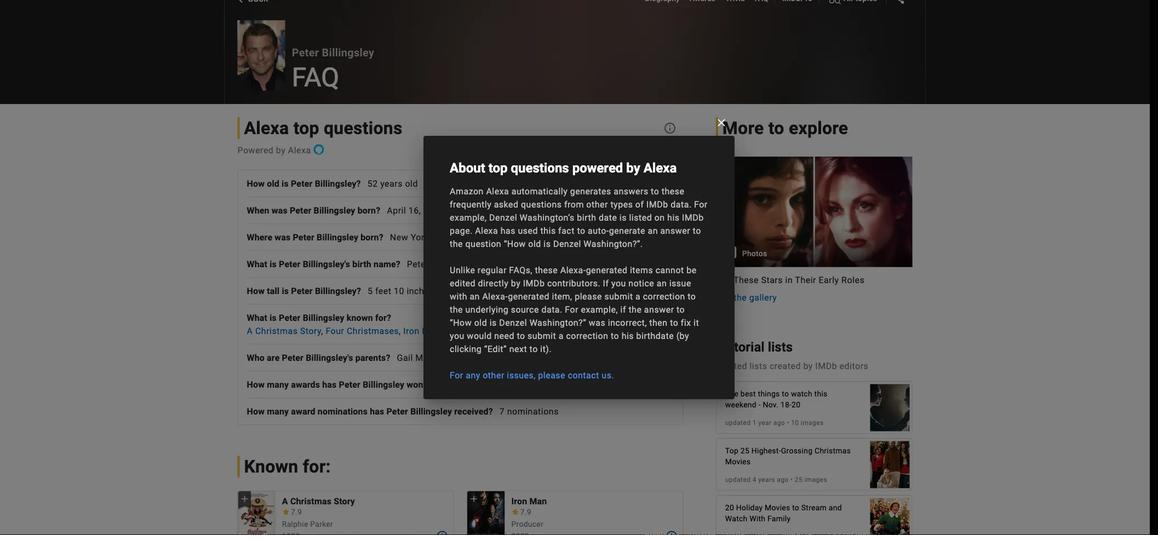 Task type: vqa. For each thing, say whether or not it's contained in the screenshot.
left Example,
yes



Task type: describe. For each thing, give the bounding box(es) containing it.
automatically
[[512, 186, 568, 196]]

to left it).
[[530, 344, 538, 354]]

for inside unlike regular faqs, these alexa-generated items cannot be edited directly by imdb contributors. if you notice an issue with an alexa-generated item, please submit a correction to the underlying source data. for example, if the answer to "how old is denzel washington?" was incorrect, then to fix it you would need to submit a correction to his birthdate (by clicking "edit" next to it).
[[565, 304, 579, 315]]

2 vertical spatial alexa
[[475, 225, 498, 236]]

clicking
[[450, 344, 482, 354]]

1 vertical spatial alexa
[[486, 186, 509, 196]]

amazon
[[450, 186, 484, 196]]

question
[[466, 239, 502, 249]]

to up next at the bottom
[[517, 331, 525, 341]]

1 vertical spatial denzel
[[553, 239, 581, 249]]

faqs,
[[509, 265, 533, 275]]

auto-
[[588, 225, 609, 236]]

to down birth at top
[[577, 225, 586, 236]]

"edit"
[[484, 344, 507, 354]]

was
[[589, 318, 606, 328]]

imdb inside unlike regular faqs, these alexa-generated items cannot be edited directly by imdb contributors. if you notice an issue with an alexa-generated item, please submit a correction to the underlying source data. for example, if the answer to "how old is denzel washington?" was incorrect, then to fix it you would need to submit a correction to his birthdate (by clicking "edit" next to it).
[[523, 278, 545, 288]]

listed
[[629, 212, 652, 223]]

need
[[494, 331, 515, 341]]

the down the with
[[450, 304, 463, 315]]

washington?"
[[530, 318, 587, 328]]

data. inside amazon alexa automatically generates answers to these frequently asked questions from other types of imdb data. for example, denzel washington's birth date is listed on his imdb page. alexa has used this fact to auto-generate an answer to the question "how old is denzel washington?".
[[671, 199, 692, 210]]

generates
[[570, 186, 611, 196]]

notice
[[629, 278, 654, 288]]

"how inside unlike regular faqs, these alexa-generated items cannot be edited directly by imdb contributors. if you notice an issue with an alexa-generated item, please submit a correction to the underlying source data. for example, if the answer to "how old is denzel washington?" was incorrect, then to fix it you would need to submit a correction to his birthdate (by clicking "edit" next to it).
[[450, 318, 472, 328]]

1 horizontal spatial correction
[[643, 291, 685, 302]]

1 horizontal spatial you
[[612, 278, 626, 288]]

birth
[[577, 212, 597, 223]]

next
[[509, 344, 527, 354]]

1 horizontal spatial submit
[[605, 291, 633, 302]]

answers
[[614, 186, 649, 196]]

about top questions powered by alexa dialog
[[0, 0, 1158, 535]]

2 vertical spatial an
[[470, 291, 480, 302]]

other inside amazon alexa automatically generates answers to these frequently asked questions from other types of imdb data. for example, denzel washington's birth date is listed on his imdb page. alexa has used this fact to auto-generate an answer to the question "how old is denzel washington?".
[[587, 199, 608, 210]]

for any other issues, please contact us. button
[[450, 369, 614, 382]]

if
[[603, 278, 609, 288]]

1 vertical spatial generated
[[508, 291, 550, 302]]

from
[[564, 199, 584, 210]]

to down issue on the bottom right of the page
[[688, 291, 696, 302]]

amazon alexa automatically generates answers to these frequently asked questions from other types of imdb data. for example, denzel washington's birth date is listed on his imdb page. alexa has used this fact to auto-generate an answer to the question "how old is denzel washington?".
[[450, 186, 708, 249]]

issue
[[669, 278, 692, 288]]

example, inside amazon alexa automatically generates answers to these frequently asked questions from other types of imdb data. for example, denzel washington's birth date is listed on his imdb page. alexa has used this fact to auto-generate an answer to the question "how old is denzel washington?".
[[450, 212, 487, 223]]

1 vertical spatial correction
[[566, 331, 609, 341]]

then
[[650, 318, 668, 328]]

these inside amazon alexa automatically generates answers to these frequently asked questions from other types of imdb data. for example, denzel washington's birth date is listed on his imdb page. alexa has used this fact to auto-generate an answer to the question "how old is denzel washington?".
[[662, 186, 685, 196]]

item,
[[552, 291, 573, 302]]

directly
[[478, 278, 509, 288]]

other inside button
[[483, 370, 505, 381]]

if
[[621, 304, 626, 315]]

the right the if
[[629, 304, 642, 315]]

has
[[501, 225, 516, 236]]

old inside unlike regular faqs, these alexa-generated items cannot be edited directly by imdb contributors. if you notice an issue with an alexa-generated item, please submit a correction to the underlying source data. for example, if the answer to "how old is denzel washington?" was incorrect, then to fix it you would need to submit a correction to his birthdate (by clicking "edit" next to it).
[[474, 318, 487, 328]]

0 vertical spatial alexa
[[644, 160, 677, 176]]

unlike regular faqs, these alexa-generated items cannot be edited directly by imdb contributors. if you notice an issue with an alexa-generated item, please submit a correction to the underlying source data. for example, if the answer to "how old is denzel washington?" was incorrect, then to fix it you would need to submit a correction to his birthdate (by clicking "edit" next to it).
[[450, 265, 699, 354]]

old inside amazon alexa automatically generates answers to these frequently asked questions from other types of imdb data. for example, denzel washington's birth date is listed on his imdb page. alexa has used this fact to auto-generate an answer to the question "how old is denzel washington?".
[[528, 239, 541, 249]]

this
[[541, 225, 556, 236]]

with
[[450, 291, 467, 302]]

it).
[[540, 344, 552, 354]]

frequently
[[450, 199, 492, 210]]

items
[[630, 265, 653, 275]]

washington?".
[[584, 239, 643, 249]]

top
[[489, 160, 508, 176]]

source
[[511, 304, 539, 315]]

on
[[655, 212, 665, 223]]

his inside amazon alexa automatically generates answers to these frequently asked questions from other types of imdb data. for example, denzel washington's birth date is listed on his imdb page. alexa has used this fact to auto-generate an answer to the question "how old is denzel washington?".
[[668, 212, 680, 223]]

to up be
[[693, 225, 701, 236]]

incorrect,
[[608, 318, 647, 328]]

1 horizontal spatial is
[[544, 239, 551, 249]]

cannot
[[656, 265, 684, 275]]

contributors.
[[547, 278, 601, 288]]

please inside button
[[538, 370, 566, 381]]

answer for a
[[644, 304, 674, 315]]

generate
[[609, 225, 646, 236]]



Task type: locate. For each thing, give the bounding box(es) containing it.
other
[[587, 199, 608, 210], [483, 370, 505, 381]]

is down underlying
[[490, 318, 497, 328]]

imdb up on
[[647, 199, 668, 210]]

it
[[694, 318, 699, 328]]

2 horizontal spatial for
[[694, 199, 708, 210]]

1 vertical spatial is
[[544, 239, 551, 249]]

his
[[668, 212, 680, 223], [622, 331, 634, 341]]

submit
[[605, 291, 633, 302], [528, 331, 556, 341]]

old down used
[[528, 239, 541, 249]]

imdb right on
[[682, 212, 704, 223]]

you
[[612, 278, 626, 288], [450, 331, 465, 341]]

0 horizontal spatial you
[[450, 331, 465, 341]]

0 horizontal spatial data.
[[542, 304, 563, 315]]

answer inside unlike regular faqs, these alexa-generated items cannot be edited directly by imdb contributors. if you notice an issue with an alexa-generated item, please submit a correction to the underlying source data. for example, if the answer to "how old is denzel washington?" was incorrect, then to fix it you would need to submit a correction to his birthdate (by clicking "edit" next to it).
[[644, 304, 674, 315]]

alexa-
[[560, 265, 586, 275], [482, 291, 508, 302]]

these right the faqs,
[[535, 265, 558, 275]]

faq
[[292, 62, 339, 93]]

a down the washington?"
[[559, 331, 564, 341]]

1 vertical spatial please
[[538, 370, 566, 381]]

0 vertical spatial alexa-
[[560, 265, 586, 275]]

alexa up question
[[475, 225, 498, 236]]

0 vertical spatial questions
[[511, 160, 569, 176]]

1 horizontal spatial generated
[[586, 265, 628, 275]]

1 vertical spatial these
[[535, 265, 558, 275]]

to up "fix"
[[677, 304, 685, 315]]

please down contributors.
[[575, 291, 602, 302]]

asked
[[494, 199, 519, 210]]

date
[[599, 212, 617, 223]]

0 horizontal spatial these
[[535, 265, 558, 275]]

1 horizontal spatial example,
[[581, 304, 618, 315]]

an right the with
[[470, 291, 480, 302]]

1 vertical spatial "how
[[450, 318, 472, 328]]

denzel up the need
[[499, 318, 527, 328]]

0 vertical spatial for
[[694, 199, 708, 210]]

alexa
[[644, 160, 677, 176], [486, 186, 509, 196], [475, 225, 498, 236]]

1 vertical spatial a
[[559, 331, 564, 341]]

example, up was
[[581, 304, 618, 315]]

1 vertical spatial by
[[511, 278, 521, 288]]

0 vertical spatial please
[[575, 291, 602, 302]]

0 vertical spatial by
[[627, 160, 641, 176]]

generated up if
[[586, 265, 628, 275]]

1 horizontal spatial a
[[636, 291, 641, 302]]

0 vertical spatial generated
[[586, 265, 628, 275]]

to left "fix"
[[670, 318, 679, 328]]

any
[[466, 370, 480, 381]]

answer down on
[[661, 225, 691, 236]]

washington's
[[520, 212, 575, 223]]

1 vertical spatial example,
[[581, 304, 618, 315]]

other down the generates
[[587, 199, 608, 210]]

group
[[238, 21, 285, 91]]

is inside unlike regular faqs, these alexa-generated items cannot be edited directly by imdb contributors. if you notice an issue with an alexa-generated item, please submit a correction to the underlying source data. for example, if the answer to "how old is denzel washington?" was incorrect, then to fix it you would need to submit a correction to his birthdate (by clicking "edit" next to it).
[[490, 318, 497, 328]]

correction down was
[[566, 331, 609, 341]]

1 horizontal spatial please
[[575, 291, 602, 302]]

for inside amazon alexa automatically generates answers to these frequently asked questions from other types of imdb data. for example, denzel washington's birth date is listed on his imdb page. alexa has used this fact to auto-generate an answer to the question "how old is denzel washington?".
[[694, 199, 708, 210]]

0 horizontal spatial submit
[[528, 331, 556, 341]]

questions
[[511, 160, 569, 176], [521, 199, 562, 210]]

submit up the if
[[605, 291, 633, 302]]

1 horizontal spatial alexa-
[[560, 265, 586, 275]]

correction down issue on the bottom right of the page
[[643, 291, 685, 302]]

other right the any
[[483, 370, 505, 381]]

1 vertical spatial data.
[[542, 304, 563, 315]]

example,
[[450, 212, 487, 223], [581, 304, 618, 315]]

issues,
[[507, 370, 536, 381]]

underlying
[[466, 304, 509, 315]]

0 vertical spatial these
[[662, 186, 685, 196]]

0 horizontal spatial please
[[538, 370, 566, 381]]

1 vertical spatial for
[[565, 304, 579, 315]]

denzel down asked at the left of the page
[[489, 212, 517, 223]]

regular
[[478, 265, 507, 275]]

0 vertical spatial "how
[[504, 239, 526, 249]]

1 vertical spatial submit
[[528, 331, 556, 341]]

1 horizontal spatial these
[[662, 186, 685, 196]]

the down page.
[[450, 239, 463, 249]]

these
[[662, 186, 685, 196], [535, 265, 558, 275]]

1 vertical spatial an
[[657, 278, 667, 288]]

1 horizontal spatial his
[[668, 212, 680, 223]]

0 horizontal spatial by
[[511, 278, 521, 288]]

2 vertical spatial denzel
[[499, 318, 527, 328]]

alexa- up contributors.
[[560, 265, 586, 275]]

answer
[[661, 225, 691, 236], [644, 304, 674, 315]]

to down the incorrect,
[[611, 331, 619, 341]]

an
[[648, 225, 658, 236], [657, 278, 667, 288], [470, 291, 480, 302]]

data. right of
[[671, 199, 692, 210]]

0 horizontal spatial example,
[[450, 212, 487, 223]]

1 vertical spatial imdb
[[682, 212, 704, 223]]

imdb
[[647, 199, 668, 210], [682, 212, 704, 223], [523, 278, 545, 288]]

answer up then
[[644, 304, 674, 315]]

questions up automatically
[[511, 160, 569, 176]]

2 horizontal spatial imdb
[[682, 212, 704, 223]]

for any other issues, please contact us.
[[450, 370, 614, 381]]

data. inside unlike regular faqs, these alexa-generated items cannot be edited directly by imdb contributors. if you notice an issue with an alexa-generated item, please submit a correction to the underlying source data. for example, if the answer to "how old is denzel washington?" was incorrect, then to fix it you would need to submit a correction to his birthdate (by clicking "edit" next to it).
[[542, 304, 563, 315]]

0 horizontal spatial generated
[[508, 291, 550, 302]]

0 vertical spatial example,
[[450, 212, 487, 223]]

0 vertical spatial an
[[648, 225, 658, 236]]

1 horizontal spatial data.
[[671, 199, 692, 210]]

0 vertical spatial submit
[[605, 291, 633, 302]]

0 vertical spatial data.
[[671, 199, 692, 210]]

2 vertical spatial imdb
[[523, 278, 545, 288]]

an down on
[[648, 225, 658, 236]]

types
[[611, 199, 633, 210]]

0 vertical spatial correction
[[643, 291, 685, 302]]

denzel inside unlike regular faqs, these alexa-generated items cannot be edited directly by imdb contributors. if you notice an issue with an alexa-generated item, please submit a correction to the underlying source data. for example, if the answer to "how old is denzel washington?" was incorrect, then to fix it you would need to submit a correction to his birthdate (by clicking "edit" next to it).
[[499, 318, 527, 328]]

generated
[[586, 265, 628, 275], [508, 291, 550, 302]]

unlike
[[450, 265, 475, 275]]

example, inside unlike regular faqs, these alexa-generated items cannot be edited directly by imdb contributors. if you notice an issue with an alexa-generated item, please submit a correction to the underlying source data. for example, if the answer to "how old is denzel washington?" was incorrect, then to fix it you would need to submit a correction to his birthdate (by clicking "edit" next to it).
[[581, 304, 618, 315]]

to
[[651, 186, 659, 196], [577, 225, 586, 236], [693, 225, 701, 236], [688, 291, 696, 302], [677, 304, 685, 315], [670, 318, 679, 328], [517, 331, 525, 341], [611, 331, 619, 341], [530, 344, 538, 354]]

0 vertical spatial other
[[587, 199, 608, 210]]

1 vertical spatial you
[[450, 331, 465, 341]]

data. up the washington?"
[[542, 304, 563, 315]]

about
[[450, 160, 485, 176]]

0 horizontal spatial a
[[559, 331, 564, 341]]

be
[[687, 265, 697, 275]]

alexa up answers
[[644, 160, 677, 176]]

0 horizontal spatial old
[[474, 318, 487, 328]]

denzel down fact
[[553, 239, 581, 249]]

birthdate
[[637, 331, 674, 341]]

0 horizontal spatial correction
[[566, 331, 609, 341]]

you up clicking
[[450, 331, 465, 341]]

the inside amazon alexa automatically generates answers to these frequently asked questions from other types of imdb data. for example, denzel washington's birth date is listed on his imdb page. alexa has used this fact to auto-generate an answer to the question "how old is denzel washington?".
[[450, 239, 463, 249]]

0 horizontal spatial for
[[450, 370, 463, 381]]

would
[[467, 331, 492, 341]]

his down the incorrect,
[[622, 331, 634, 341]]

answer inside amazon alexa automatically generates answers to these frequently asked questions from other types of imdb data. for example, denzel washington's birth date is listed on his imdb page. alexa has used this fact to auto-generate an answer to the question "how old is denzel washington?".
[[661, 225, 691, 236]]

by
[[627, 160, 641, 176], [511, 278, 521, 288]]

you right if
[[612, 278, 626, 288]]

to right answers
[[651, 186, 659, 196]]

0 vertical spatial old
[[528, 239, 541, 249]]

1 vertical spatial other
[[483, 370, 505, 381]]

questions inside amazon alexa automatically generates answers to these frequently asked questions from other types of imdb data. for example, denzel washington's birth date is listed on his imdb page. alexa has used this fact to auto-generate an answer to the question "how old is denzel washington?".
[[521, 199, 562, 210]]

a
[[636, 291, 641, 302], [559, 331, 564, 341]]

0 vertical spatial denzel
[[489, 212, 517, 223]]

2 vertical spatial is
[[490, 318, 497, 328]]

old
[[528, 239, 541, 249], [474, 318, 487, 328]]

1 horizontal spatial by
[[627, 160, 641, 176]]

denzel
[[489, 212, 517, 223], [553, 239, 581, 249], [499, 318, 527, 328]]

page.
[[450, 225, 473, 236]]

an down cannot
[[657, 278, 667, 288]]

0 horizontal spatial is
[[490, 318, 497, 328]]

0 horizontal spatial his
[[622, 331, 634, 341]]

1 horizontal spatial old
[[528, 239, 541, 249]]

these inside unlike regular faqs, these alexa-generated items cannot be edited directly by imdb contributors. if you notice an issue with an alexa-generated item, please submit a correction to the underlying source data. for example, if the answer to "how old is denzel washington?" was incorrect, then to fix it you would need to submit a correction to his birthdate (by clicking "edit" next to it).
[[535, 265, 558, 275]]

his right on
[[668, 212, 680, 223]]

2 horizontal spatial is
[[620, 212, 627, 223]]

by down the faqs,
[[511, 278, 521, 288]]

0 vertical spatial answer
[[661, 225, 691, 236]]

edited
[[450, 278, 476, 288]]

imdb down the faqs,
[[523, 278, 545, 288]]

questions down automatically
[[521, 199, 562, 210]]

1 vertical spatial his
[[622, 331, 634, 341]]

example, down frequently
[[450, 212, 487, 223]]

is down 'types'
[[620, 212, 627, 223]]

for inside button
[[450, 370, 463, 381]]

close prompt image
[[715, 116, 728, 129]]

contact
[[568, 370, 599, 381]]

1 horizontal spatial for
[[565, 304, 579, 315]]

of
[[636, 199, 644, 210]]

is
[[620, 212, 627, 223], [544, 239, 551, 249], [490, 318, 497, 328]]

1 horizontal spatial imdb
[[647, 199, 668, 210]]

1 vertical spatial questions
[[521, 199, 562, 210]]

an inside amazon alexa automatically generates answers to these frequently asked questions from other types of imdb data. for example, denzel washington's birth date is listed on his imdb page. alexa has used this fact to auto-generate an answer to the question "how old is denzel washington?".
[[648, 225, 658, 236]]

1 horizontal spatial "how
[[504, 239, 526, 249]]

us.
[[602, 370, 614, 381]]

data.
[[671, 199, 692, 210], [542, 304, 563, 315]]

0 vertical spatial imdb
[[647, 199, 668, 210]]

1 horizontal spatial other
[[587, 199, 608, 210]]

0 horizontal spatial other
[[483, 370, 505, 381]]

0 horizontal spatial imdb
[[523, 278, 545, 288]]

fix
[[681, 318, 691, 328]]

please inside unlike regular faqs, these alexa-generated items cannot be edited directly by imdb contributors. if you notice an issue with an alexa-generated item, please submit a correction to the underlying source data. for example, if the answer to "how old is denzel washington?" was incorrect, then to fix it you would need to submit a correction to his birthdate (by clicking "edit" next to it).
[[575, 291, 602, 302]]

0 horizontal spatial "how
[[450, 318, 472, 328]]

1 vertical spatial alexa-
[[482, 291, 508, 302]]

old up would
[[474, 318, 487, 328]]

the
[[450, 239, 463, 249], [450, 304, 463, 315], [629, 304, 642, 315]]

"how
[[504, 239, 526, 249], [450, 318, 472, 328]]

1 vertical spatial old
[[474, 318, 487, 328]]

by inside unlike regular faqs, these alexa-generated items cannot be edited directly by imdb contributors. if you notice an issue with an alexa-generated item, please submit a correction to the underlying source data. for example, if the answer to "how old is denzel washington?" was incorrect, then to fix it you would need to submit a correction to his birthdate (by clicking "edit" next to it).
[[511, 278, 521, 288]]

for
[[694, 199, 708, 210], [565, 304, 579, 315], [450, 370, 463, 381]]

(by
[[677, 331, 689, 341]]

powered
[[572, 160, 623, 176]]

these up on
[[662, 186, 685, 196]]

is down this
[[544, 239, 551, 249]]

0 vertical spatial his
[[668, 212, 680, 223]]

0 vertical spatial a
[[636, 291, 641, 302]]

"how inside amazon alexa automatically generates answers to these frequently asked questions from other types of imdb data. for example, denzel washington's birth date is listed on his imdb page. alexa has used this fact to auto-generate an answer to the question "how old is denzel washington?".
[[504, 239, 526, 249]]

used
[[518, 225, 538, 236]]

alexa up asked at the left of the page
[[486, 186, 509, 196]]

his inside unlike regular faqs, these alexa-generated items cannot be edited directly by imdb contributors. if you notice an issue with an alexa-generated item, please submit a correction to the underlying source data. for example, if the answer to "how old is denzel washington?" was incorrect, then to fix it you would need to submit a correction to his birthdate (by clicking "edit" next to it).
[[622, 331, 634, 341]]

"how down has
[[504, 239, 526, 249]]

fact
[[558, 225, 575, 236]]

submit up it).
[[528, 331, 556, 341]]

answer for imdb
[[661, 225, 691, 236]]

a down notice
[[636, 291, 641, 302]]

correction
[[643, 291, 685, 302], [566, 331, 609, 341]]

0 vertical spatial you
[[612, 278, 626, 288]]

1 vertical spatial answer
[[644, 304, 674, 315]]

please
[[575, 291, 602, 302], [538, 370, 566, 381]]

generated up source
[[508, 291, 550, 302]]

about top questions powered by alexa
[[450, 160, 677, 176]]

by up answers
[[627, 160, 641, 176]]

0 vertical spatial is
[[620, 212, 627, 223]]

2 vertical spatial for
[[450, 370, 463, 381]]

0 horizontal spatial alexa-
[[482, 291, 508, 302]]

"how up would
[[450, 318, 472, 328]]

please down it).
[[538, 370, 566, 381]]

alexa- down directly
[[482, 291, 508, 302]]



